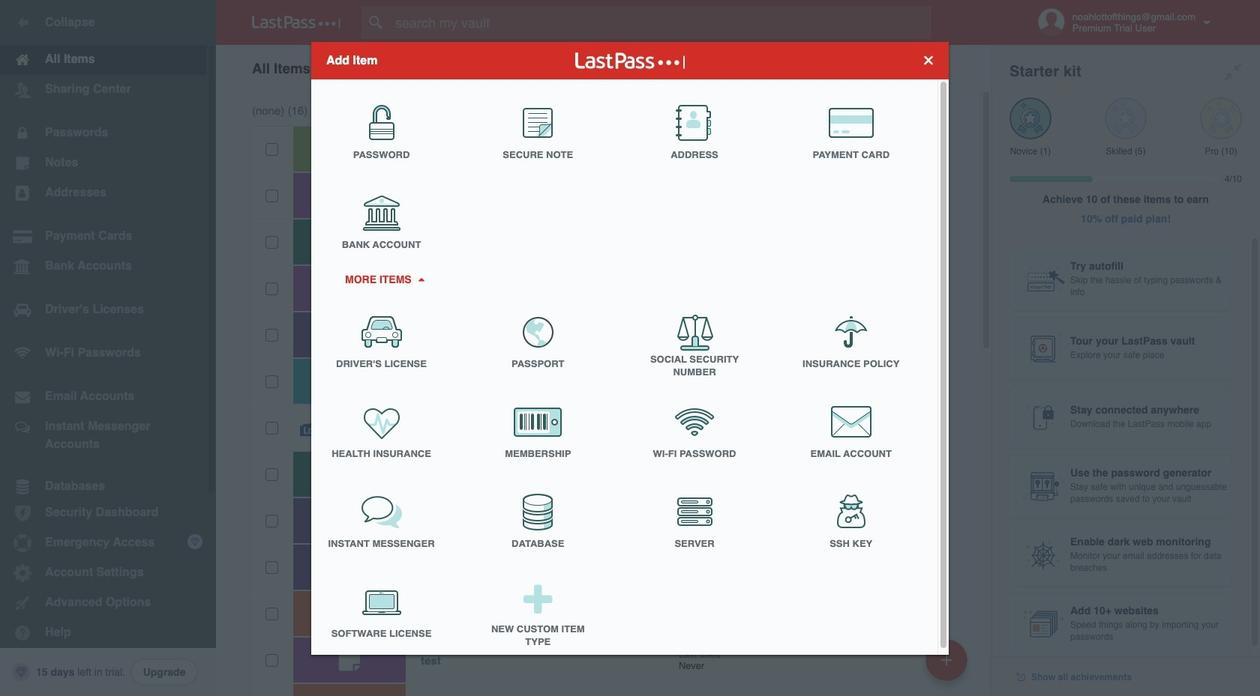 Task type: locate. For each thing, give the bounding box(es) containing it.
new item image
[[941, 655, 952, 666]]

vault options navigation
[[216, 45, 992, 90]]

Search search field
[[362, 6, 961, 39]]

main navigation navigation
[[0, 0, 216, 697]]

dialog
[[311, 42, 949, 660]]



Task type: describe. For each thing, give the bounding box(es) containing it.
lastpass image
[[252, 16, 341, 29]]

new item navigation
[[920, 635, 977, 697]]

search my vault text field
[[362, 6, 961, 39]]

caret right image
[[416, 278, 426, 281]]



